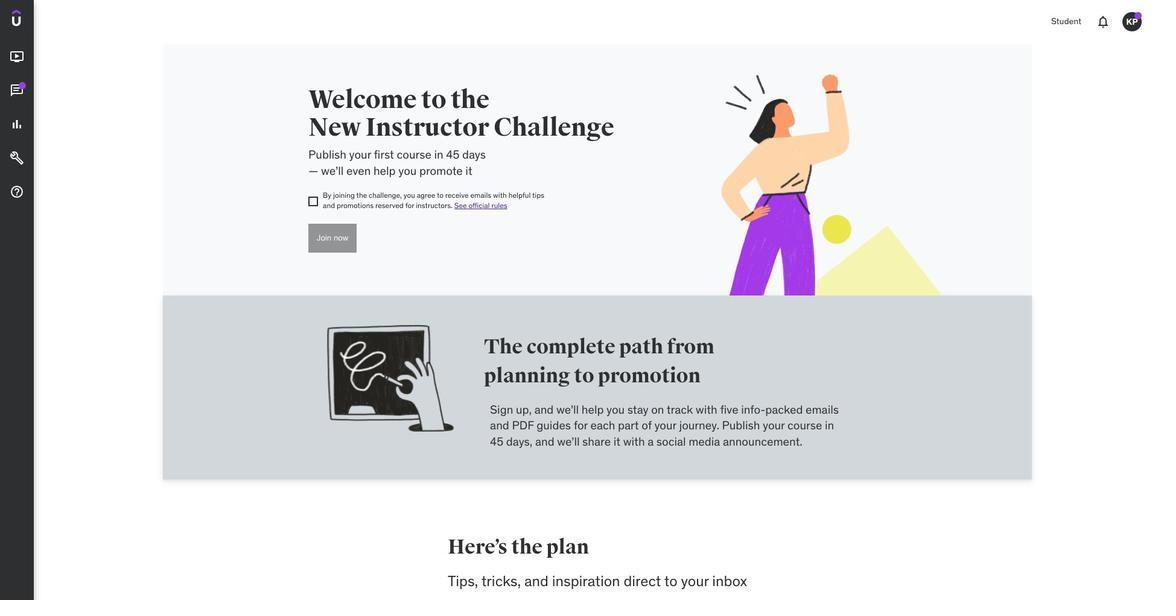 Task type: describe. For each thing, give the bounding box(es) containing it.
part
[[618, 419, 639, 433]]

the for to
[[451, 85, 490, 115]]

help inside the sign up, and we'll help you stay on track with five info-packed emails and pdf guides for each part of your journey. publish your course in 45 days, and we'll share it with a social media announcement.
[[582, 403, 604, 417]]

the
[[484, 334, 523, 360]]

promote
[[420, 163, 463, 178]]

1 vertical spatial we'll
[[557, 403, 579, 417]]

packed
[[766, 403, 803, 417]]

notifications image
[[1096, 14, 1111, 29]]

and right tricks,
[[525, 572, 549, 591]]

tricks,
[[482, 572, 521, 591]]

path
[[619, 334, 663, 360]]

in inside the sign up, and we'll help you stay on track with five info-packed emails and pdf guides for each part of your journey. publish your course in 45 days, and we'll share it with a social media announcement.
[[825, 419, 835, 433]]

each
[[591, 419, 616, 433]]

it inside the sign up, and we'll help you stay on track with five info-packed emails and pdf guides for each part of your journey. publish your course in 45 days, and we'll share it with a social media announcement.
[[614, 435, 621, 449]]

medium image
[[10, 185, 24, 199]]

you inside the sign up, and we'll help you stay on track with five info-packed emails and pdf guides for each part of your journey. publish your course in 45 days, and we'll share it with a social media announcement.
[[607, 403, 625, 417]]

announcement.
[[723, 435, 803, 449]]

instructor
[[366, 112, 489, 143]]

tips, tricks, and inspiration direct to your inbox
[[448, 572, 748, 591]]

xsmall image
[[309, 197, 318, 207]]

welcome
[[309, 85, 417, 115]]

student
[[1052, 16, 1082, 27]]

reserved
[[376, 201, 404, 210]]

to inside by joining the challenge, you agree to receive emails with helpful tips and promotions reserved for instructors. see official rules
[[437, 191, 444, 200]]

join
[[317, 234, 332, 243]]

and inside by joining the challenge, you agree to receive emails with helpful tips and promotions reserved for instructors. see official rules
[[323, 201, 335, 210]]

receive
[[445, 191, 469, 200]]

here's
[[448, 535, 508, 560]]

2 vertical spatial we'll
[[557, 435, 580, 449]]

first
[[374, 147, 394, 162]]

student link
[[1045, 7, 1089, 36]]

helpful
[[509, 191, 531, 200]]

join now button
[[309, 224, 357, 253]]

join now
[[317, 234, 349, 243]]

of
[[642, 419, 652, 433]]

up,
[[516, 403, 532, 417]]

kp
[[1127, 16, 1139, 27]]

emails inside by joining the challenge, you agree to receive emails with helpful tips and promotions reserved for instructors. see official rules
[[471, 191, 492, 200]]

instructors.
[[416, 201, 453, 210]]

direct
[[624, 572, 661, 591]]

you inside welcome to the new instructor challenge publish your first course in 45 days — we'll even help you promote it
[[399, 163, 417, 178]]

journey.
[[679, 419, 720, 433]]

info-
[[742, 403, 766, 417]]

official
[[469, 201, 490, 210]]

course inside welcome to the new instructor challenge publish your first course in 45 days — we'll even help you promote it
[[397, 147, 432, 162]]

joining
[[333, 191, 355, 200]]

stay
[[628, 403, 649, 417]]

welcome to the new instructor challenge publish your first course in 45 days — we'll even help you promote it
[[309, 85, 615, 178]]

kp link
[[1118, 7, 1147, 36]]

new
[[309, 112, 361, 143]]

45 inside the sign up, and we'll help you stay on track with five info-packed emails and pdf guides for each part of your journey. publish your course in 45 days, and we'll share it with a social media announcement.
[[490, 435, 504, 449]]

the complete path from planning to promotion
[[484, 334, 715, 389]]

course inside the sign up, and we'll help you stay on track with five info-packed emails and pdf guides for each part of your journey. publish your course in 45 days, and we'll share it with a social media announcement.
[[788, 419, 823, 433]]

in inside welcome to the new instructor challenge publish your first course in 45 days — we'll even help you promote it
[[434, 147, 444, 162]]

1 medium image from the top
[[10, 50, 24, 64]]

with for helpful
[[493, 191, 507, 200]]

sign up, and we'll help you stay on track with five info-packed emails and pdf guides for each part of your journey. publish your course in 45 days, and we'll share it with a social media announcement.
[[490, 403, 839, 449]]

tips,
[[448, 572, 478, 591]]

plan
[[547, 535, 589, 560]]



Task type: locate. For each thing, give the bounding box(es) containing it.
from
[[667, 334, 715, 360]]

0 horizontal spatial with
[[493, 191, 507, 200]]

social
[[657, 435, 686, 449]]

udemy image
[[12, 10, 67, 30]]

now
[[334, 234, 349, 243]]

media
[[689, 435, 721, 449]]

2 horizontal spatial the
[[512, 535, 543, 560]]

your up social at bottom right
[[655, 419, 677, 433]]

0 vertical spatial course
[[397, 147, 432, 162]]

to
[[421, 85, 446, 115], [437, 191, 444, 200], [574, 363, 594, 389], [665, 572, 678, 591]]

1 vertical spatial it
[[614, 435, 621, 449]]

your left inbox
[[681, 572, 709, 591]]

even
[[346, 163, 371, 178]]

track
[[667, 403, 693, 417]]

the inside by joining the challenge, you agree to receive emails with helpful tips and promotions reserved for instructors. see official rules
[[357, 191, 367, 200]]

1 vertical spatial you
[[404, 191, 415, 200]]

for inside the sign up, and we'll help you stay on track with five info-packed emails and pdf guides for each part of your journey. publish your course in 45 days, and we'll share it with a social media announcement.
[[574, 419, 588, 433]]

the for joining
[[357, 191, 367, 200]]

we'll inside welcome to the new instructor challenge publish your first course in 45 days — we'll even help you promote it
[[321, 163, 344, 178]]

0 horizontal spatial the
[[357, 191, 367, 200]]

1 horizontal spatial course
[[788, 419, 823, 433]]

and down by
[[323, 201, 335, 210]]

2 horizontal spatial with
[[696, 403, 718, 417]]

it down days at the top left
[[466, 163, 473, 178]]

0 horizontal spatial course
[[397, 147, 432, 162]]

0 horizontal spatial for
[[406, 201, 414, 210]]

0 horizontal spatial 45
[[446, 147, 460, 162]]

to inside the complete path from planning to promotion
[[574, 363, 594, 389]]

1 vertical spatial help
[[582, 403, 604, 417]]

for left each
[[574, 419, 588, 433]]

it inside welcome to the new instructor challenge publish your first course in 45 days — we'll even help you promote it
[[466, 163, 473, 178]]

help up each
[[582, 403, 604, 417]]

and
[[323, 201, 335, 210], [535, 403, 554, 417], [490, 419, 509, 433], [536, 435, 555, 449], [525, 572, 549, 591]]

agree
[[417, 191, 436, 200]]

see
[[455, 201, 467, 210]]

2 vertical spatial you
[[607, 403, 625, 417]]

emails up see official rules link
[[471, 191, 492, 200]]

you have alerts image
[[1135, 12, 1142, 19]]

45 left days,
[[490, 435, 504, 449]]

it
[[466, 163, 473, 178], [614, 435, 621, 449]]

help down the first
[[374, 163, 396, 178]]

publish down five
[[722, 419, 760, 433]]

0 vertical spatial it
[[466, 163, 473, 178]]

challenge,
[[369, 191, 402, 200]]

we'll right —
[[321, 163, 344, 178]]

your inside welcome to the new instructor challenge publish your first course in 45 days — we'll even help you promote it
[[349, 147, 371, 162]]

45
[[446, 147, 460, 162], [490, 435, 504, 449]]

with inside by joining the challenge, you agree to receive emails with helpful tips and promotions reserved for instructors. see official rules
[[493, 191, 507, 200]]

you inside by joining the challenge, you agree to receive emails with helpful tips and promotions reserved for instructors. see official rules
[[404, 191, 415, 200]]

course down the instructor
[[397, 147, 432, 162]]

help inside welcome to the new instructor challenge publish your first course in 45 days — we'll even help you promote it
[[374, 163, 396, 178]]

the up promotions at the top left
[[357, 191, 367, 200]]

for inside by joining the challenge, you agree to receive emails with helpful tips and promotions reserved for instructors. see official rules
[[406, 201, 414, 210]]

guides
[[537, 419, 571, 433]]

the
[[451, 85, 490, 115], [357, 191, 367, 200], [512, 535, 543, 560]]

0 vertical spatial with
[[493, 191, 507, 200]]

and up guides
[[535, 403, 554, 417]]

with
[[493, 191, 507, 200], [696, 403, 718, 417], [623, 435, 645, 449]]

days,
[[506, 435, 533, 449]]

1 horizontal spatial emails
[[806, 403, 839, 417]]

0 horizontal spatial emails
[[471, 191, 492, 200]]

in
[[434, 147, 444, 162], [825, 419, 835, 433]]

publish inside the sign up, and we'll help you stay on track with five info-packed emails and pdf guides for each part of your journey. publish your course in 45 days, and we'll share it with a social media announcement.
[[722, 419, 760, 433]]

see official rules link
[[455, 201, 508, 210]]

with left the 'a' at bottom right
[[623, 435, 645, 449]]

2 vertical spatial the
[[512, 535, 543, 560]]

1 horizontal spatial for
[[574, 419, 588, 433]]

tips
[[533, 191, 545, 200]]

the left plan
[[512, 535, 543, 560]]

45 up the promote
[[446, 147, 460, 162]]

and down guides
[[536, 435, 555, 449]]

for
[[406, 201, 414, 210], [574, 419, 588, 433]]

0 horizontal spatial in
[[434, 147, 444, 162]]

inspiration
[[552, 572, 620, 591]]

1 vertical spatial the
[[357, 191, 367, 200]]

0 vertical spatial publish
[[309, 147, 347, 162]]

you left agree
[[404, 191, 415, 200]]

3 medium image from the top
[[10, 117, 24, 132]]

0 vertical spatial help
[[374, 163, 396, 178]]

1 vertical spatial with
[[696, 403, 718, 417]]

1 horizontal spatial 45
[[490, 435, 504, 449]]

promotions
[[337, 201, 374, 210]]

with up journey.
[[696, 403, 718, 417]]

course down packed
[[788, 419, 823, 433]]

you
[[399, 163, 417, 178], [404, 191, 415, 200], [607, 403, 625, 417]]

1 horizontal spatial in
[[825, 419, 835, 433]]

4 medium image from the top
[[10, 151, 24, 166]]

1 vertical spatial in
[[825, 419, 835, 433]]

0 vertical spatial we'll
[[321, 163, 344, 178]]

course
[[397, 147, 432, 162], [788, 419, 823, 433]]

0 horizontal spatial publish
[[309, 147, 347, 162]]

challenge
[[494, 112, 615, 143]]

your up even at left
[[349, 147, 371, 162]]

sign
[[490, 403, 513, 417]]

0 vertical spatial the
[[451, 85, 490, 115]]

1 horizontal spatial with
[[623, 435, 645, 449]]

and down sign
[[490, 419, 509, 433]]

you up each
[[607, 403, 625, 417]]

pdf
[[512, 419, 534, 433]]

medium image
[[10, 50, 24, 64], [10, 83, 24, 98], [10, 117, 24, 132], [10, 151, 24, 166]]

publish up —
[[309, 147, 347, 162]]

1 horizontal spatial it
[[614, 435, 621, 449]]

2 vertical spatial with
[[623, 435, 645, 449]]

by joining the challenge, you agree to receive emails with helpful tips and promotions reserved for instructors. see official rules
[[323, 191, 545, 210]]

emails right packed
[[806, 403, 839, 417]]

2 medium image from the top
[[10, 83, 24, 98]]

to inside welcome to the new instructor challenge publish your first course in 45 days — we'll even help you promote it
[[421, 85, 446, 115]]

1 horizontal spatial help
[[582, 403, 604, 417]]

you up challenge,
[[399, 163, 417, 178]]

1 horizontal spatial the
[[451, 85, 490, 115]]

days
[[462, 147, 486, 162]]

a
[[648, 435, 654, 449]]

your down packed
[[763, 419, 785, 433]]

1 horizontal spatial publish
[[722, 419, 760, 433]]

0 horizontal spatial help
[[374, 163, 396, 178]]

five
[[721, 403, 739, 417]]

we'll up guides
[[557, 403, 579, 417]]

0 vertical spatial emails
[[471, 191, 492, 200]]

45 inside welcome to the new instructor challenge publish your first course in 45 days — we'll even help you promote it
[[446, 147, 460, 162]]

help
[[374, 163, 396, 178], [582, 403, 604, 417]]

0 vertical spatial 45
[[446, 147, 460, 162]]

on
[[652, 403, 664, 417]]

1 vertical spatial course
[[788, 419, 823, 433]]

—
[[309, 163, 318, 178]]

share
[[583, 435, 611, 449]]

with for five
[[696, 403, 718, 417]]

we'll
[[321, 163, 344, 178], [557, 403, 579, 417], [557, 435, 580, 449]]

0 vertical spatial in
[[434, 147, 444, 162]]

rules
[[492, 201, 508, 210]]

we'll down guides
[[557, 435, 580, 449]]

publish inside welcome to the new instructor challenge publish your first course in 45 days — we'll even help you promote it
[[309, 147, 347, 162]]

planning
[[484, 363, 571, 389]]

1 vertical spatial 45
[[490, 435, 504, 449]]

it down the part
[[614, 435, 621, 449]]

1 vertical spatial emails
[[806, 403, 839, 417]]

the up days at the top left
[[451, 85, 490, 115]]

complete
[[527, 334, 616, 360]]

inbox
[[713, 572, 748, 591]]

1 vertical spatial for
[[574, 419, 588, 433]]

0 horizontal spatial it
[[466, 163, 473, 178]]

the inside welcome to the new instructor challenge publish your first course in 45 days — we'll even help you promote it
[[451, 85, 490, 115]]

emails inside the sign up, and we'll help you stay on track with five info-packed emails and pdf guides for each part of your journey. publish your course in 45 days, and we'll share it with a social media announcement.
[[806, 403, 839, 417]]

for right reserved
[[406, 201, 414, 210]]

publish
[[309, 147, 347, 162], [722, 419, 760, 433]]

1 vertical spatial publish
[[722, 419, 760, 433]]

promotion
[[598, 363, 701, 389]]

here's the plan
[[448, 535, 589, 560]]

with up rules
[[493, 191, 507, 200]]

0 vertical spatial you
[[399, 163, 417, 178]]

your
[[349, 147, 371, 162], [655, 419, 677, 433], [763, 419, 785, 433], [681, 572, 709, 591]]

by
[[323, 191, 332, 200]]

emails
[[471, 191, 492, 200], [806, 403, 839, 417]]

0 vertical spatial for
[[406, 201, 414, 210]]



Task type: vqa. For each thing, say whether or not it's contained in the screenshot.
challenge,
yes



